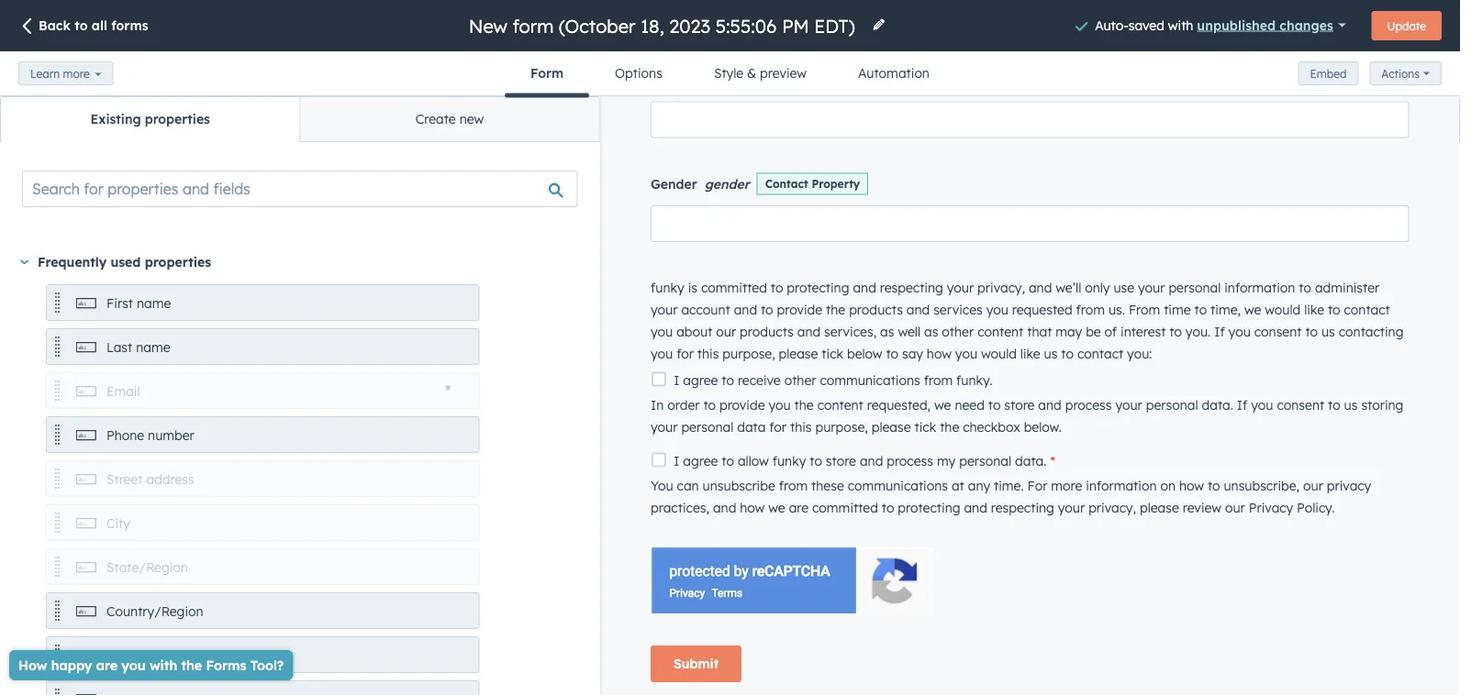 Task type: vqa. For each thing, say whether or not it's contained in the screenshot.
Search Reports SEARCH FIELD
no



Task type: describe. For each thing, give the bounding box(es) containing it.
to
[[75, 17, 88, 34]]

phone
[[106, 428, 144, 444]]

frequently used properties button
[[20, 252, 578, 274]]

update button
[[1372, 11, 1442, 40]]

properties inside existing properties button
[[145, 111, 210, 127]]

frequently used properties
[[38, 254, 211, 270]]

search properties search field
[[22, 171, 578, 207]]

automation button
[[833, 51, 955, 95]]

learn
[[30, 67, 60, 80]]

last
[[106, 340, 132, 356]]

preview
[[760, 65, 807, 81]]

properties inside frequently used properties dropdown button
[[145, 254, 211, 270]]

learn more
[[30, 67, 90, 80]]

frequently
[[38, 254, 107, 270]]

&
[[747, 65, 756, 81]]

1 vertical spatial number
[[192, 648, 238, 664]]

0 vertical spatial number
[[148, 428, 194, 444]]

existing
[[91, 111, 141, 127]]

first name
[[106, 296, 171, 312]]

update
[[1387, 19, 1426, 33]]

auto-
[[1095, 17, 1129, 33]]

options
[[615, 65, 663, 81]]

existing properties
[[91, 111, 210, 127]]

form
[[531, 65, 564, 81]]

back to all forms
[[39, 17, 148, 34]]

with
[[1168, 17, 1194, 33]]

back
[[39, 17, 71, 34]]

used
[[111, 254, 141, 270]]

none field inside page section element
[[467, 13, 861, 38]]

new
[[460, 111, 484, 127]]

navigation inside page section element
[[505, 51, 955, 98]]

page section element
[[0, 0, 1460, 98]]

back to all forms link
[[18, 17, 148, 37]]

learn more button
[[18, 62, 114, 85]]

actions
[[1382, 67, 1420, 80]]

mobile phone number
[[106, 648, 238, 664]]

navigation containing existing properties
[[0, 96, 600, 142]]

unpublished changes button
[[1197, 12, 1346, 38]]

more
[[63, 67, 90, 80]]



Task type: locate. For each thing, give the bounding box(es) containing it.
create
[[416, 111, 456, 127]]

forms
[[111, 17, 148, 34]]

embed button
[[1298, 62, 1359, 85]]

country/region
[[106, 604, 203, 620]]

name right first at the top left of the page
[[137, 296, 171, 312]]

0 vertical spatial name
[[137, 296, 171, 312]]

1 vertical spatial properties
[[145, 254, 211, 270]]

changes
[[1280, 17, 1334, 33]]

unpublished
[[1197, 17, 1276, 33]]

caret image
[[20, 260, 29, 265]]

1 name from the top
[[137, 296, 171, 312]]

style & preview button
[[688, 51, 833, 95]]

unpublished changes
[[1197, 17, 1334, 33]]

None field
[[467, 13, 861, 38]]

saved
[[1129, 17, 1165, 33]]

name right "last"
[[136, 340, 170, 356]]

number
[[148, 428, 194, 444], [192, 648, 238, 664]]

automation
[[858, 65, 930, 81]]

auto-saved with
[[1095, 17, 1197, 33]]

existing properties button
[[1, 97, 300, 141]]

properties right "used"
[[145, 254, 211, 270]]

properties right existing
[[145, 111, 210, 127]]

form button
[[505, 51, 589, 98]]

embed
[[1310, 67, 1347, 80]]

1 properties from the top
[[145, 111, 210, 127]]

style & preview
[[714, 65, 807, 81]]

name for last name
[[136, 340, 170, 356]]

phone number
[[106, 428, 194, 444]]

mobile
[[106, 648, 147, 664]]

create new button
[[300, 97, 599, 141]]

1 vertical spatial name
[[136, 340, 170, 356]]

properties
[[145, 111, 210, 127], [145, 254, 211, 270]]

navigation containing form
[[505, 51, 955, 98]]

navigation
[[505, 51, 955, 98], [0, 96, 600, 142]]

all
[[92, 17, 107, 34]]

0 vertical spatial properties
[[145, 111, 210, 127]]

phone
[[150, 648, 188, 664]]

name
[[137, 296, 171, 312], [136, 340, 170, 356]]

actions button
[[1370, 62, 1442, 86]]

last name
[[106, 340, 170, 356]]

name for first name
[[137, 296, 171, 312]]

2 name from the top
[[136, 340, 170, 356]]

2 properties from the top
[[145, 254, 211, 270]]

first
[[106, 296, 133, 312]]

options button
[[589, 51, 688, 95]]

style
[[714, 65, 744, 81]]

create new
[[416, 111, 484, 127]]



